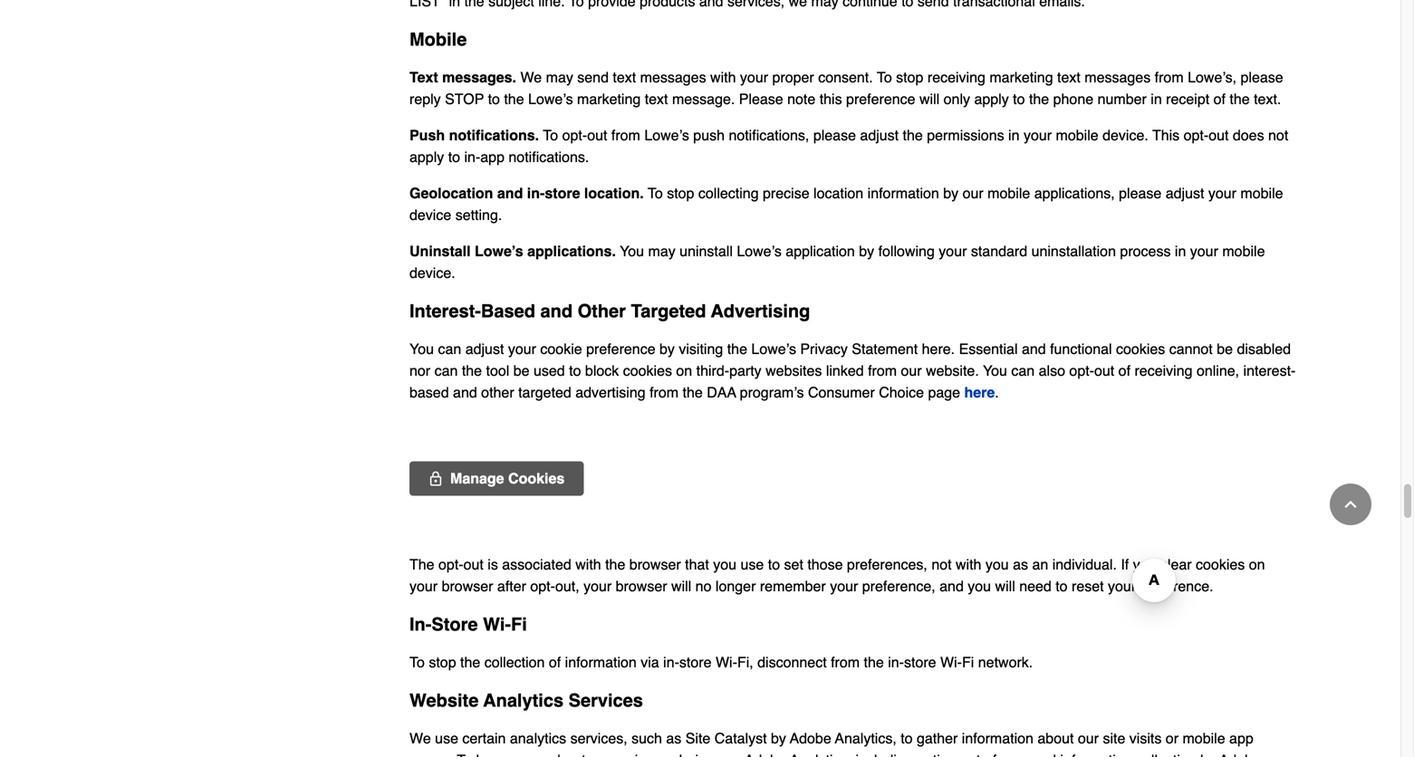 Task type: describe. For each thing, give the bounding box(es) containing it.
to opt-out from lowe's push notifications, please adjust the permissions in your mobile device. this opt-out does not apply to in-app notifications.
[[409, 127, 1288, 165]]

essential
[[959, 341, 1018, 357]]

browser down is
[[442, 578, 493, 595]]

text
[[409, 69, 438, 86]]

mobile
[[409, 29, 467, 50]]

from right disconnect
[[831, 654, 860, 671]]

to stop collecting precise location information by our mobile applications, please adjust your mobile device setting.
[[409, 185, 1283, 223]]

the down in-store wi-fi
[[460, 654, 480, 671]]

interest-
[[409, 301, 481, 322]]

need
[[1019, 578, 1052, 595]]

number
[[1098, 91, 1147, 107]]

information down site
[[1060, 752, 1132, 757]]

those
[[808, 556, 843, 573]]

can left the also
[[1011, 362, 1035, 379]]

of inside we may send text messages with your proper consent. to stop receiving marketing text messages from lowe's, please reply stop to the lowe's marketing text message. please note this preference will only apply to the phone number in receipt of the text.
[[1214, 91, 1226, 107]]

to down messages.
[[488, 91, 500, 107]]

you for can
[[409, 341, 434, 357]]

the left tool
[[462, 362, 482, 379]]

after
[[497, 578, 526, 595]]

0 horizontal spatial about
[[549, 752, 586, 757]]

opt- inside you can adjust your cookie preference by visiting the lowe's privacy statement here. essential and functional cookies cannot be disabled nor can the tool be used to block cookies on third-party websites linked from our website. you can also opt-out of receiving online, interest- based and other targeted advertising from the daa program's consumer choice page
[[1069, 362, 1094, 379]]

your right process
[[1190, 243, 1218, 259]]

can right nor
[[434, 362, 458, 379]]

1 horizontal spatial marketing
[[990, 69, 1053, 86]]

of up website analytics services
[[549, 654, 561, 671]]

messages.
[[442, 69, 516, 86]]

0 vertical spatial adobe
[[790, 730, 831, 747]]

the inside the opt-out is associated with the browser that you use to set those preferences, not with you as an individual. if you clear cookies on your browser after opt-out, your browser will no longer remember your preference, and you will need to reset your preference.
[[605, 556, 625, 573]]

uninstall
[[409, 243, 471, 259]]

you right if
[[1133, 556, 1156, 573]]

the left the 'daa'
[[683, 384, 703, 401]]

to left reset
[[1056, 578, 1068, 595]]

information up services
[[565, 654, 637, 671]]

1 horizontal spatial fi
[[962, 654, 974, 671]]

0 horizontal spatial marketing
[[577, 91, 641, 107]]

from down statement
[[868, 362, 897, 379]]

will inside we may send text messages with your proper consent. to stop receiving marketing text messages from lowe's, please reply stop to the lowe's marketing text message. please note this preference will only apply to the phone number in receipt of the text.
[[920, 91, 940, 107]]

websites
[[766, 362, 822, 379]]

0 vertical spatial notifications.
[[449, 127, 539, 143]]

consumer
[[808, 384, 875, 401]]

in-store wi-fi
[[409, 614, 527, 635]]

0 horizontal spatial be
[[513, 362, 530, 379]]

in- down preference, at right
[[888, 654, 904, 671]]

may for you
[[648, 243, 676, 259]]

such
[[632, 730, 662, 747]]

the left text.
[[1230, 91, 1250, 107]]

here.
[[922, 341, 955, 357]]

with for associated
[[575, 556, 601, 573]]

this
[[1152, 127, 1180, 143]]

2 vertical spatial you
[[983, 362, 1007, 379]]

adjust inside you can adjust your cookie preference by visiting the lowe's privacy statement here. essential and functional cookies cannot be disabled nor can the tool be used to block cookies on third-party websites linked from our website. you can also opt-out of receiving online, interest- based and other targeted advertising from the daa program's consumer choice page
[[465, 341, 504, 357]]

2 horizontal spatial wi-
[[940, 654, 962, 671]]

our inside to stop collecting precise location information by our mobile applications, please adjust your mobile device setting.
[[963, 185, 984, 201]]

this
[[820, 91, 842, 107]]

preference inside you can adjust your cookie preference by visiting the lowe's privacy statement here. essential and functional cookies cannot be disabled nor can the tool be used to block cookies on third-party websites linked from our website. you can also opt-out of receiving online, interest- based and other targeted advertising from the daa program's consumer choice page
[[586, 341, 656, 357]]

opt- down send
[[562, 127, 587, 143]]

to left the phone
[[1013, 91, 1025, 107]]

that
[[685, 556, 709, 573]]

targeted
[[631, 301, 706, 322]]

push
[[409, 127, 445, 143]]

notifications. inside to opt-out from lowe's push notifications, please adjust the permissions in your mobile device. this opt-out does not apply to in-app notifications.
[[509, 148, 589, 165]]

app inside we use certain analytics services, such as site catalyst by adobe analytics, to gather information about our site visits or mobile app usage. to learn more about your privacy choices on adobe analytics, including opting out of personal information collection by adobe
[[1229, 730, 1254, 747]]

mobile for process
[[1222, 243, 1265, 259]]

we for usage.
[[409, 730, 431, 747]]

disabled
[[1237, 341, 1291, 357]]

phone
[[1053, 91, 1094, 107]]

the up party
[[727, 341, 747, 357]]

block
[[585, 362, 619, 379]]

your inside you can adjust your cookie preference by visiting the lowe's privacy statement here. essential and functional cookies cannot be disabled nor can the tool be used to block cookies on third-party websites linked from our website. you can also opt-out of receiving online, interest- based and other targeted advertising from the daa program's consumer choice page
[[508, 341, 536, 357]]

advertising
[[711, 301, 810, 322]]

mobile for please
[[1241, 185, 1283, 201]]

out inside we use certain analytics services, such as site catalyst by adobe analytics, to gather information about our site visits or mobile app usage. to learn more about your privacy choices on adobe analytics, including opting out of personal information collection by adobe
[[960, 752, 981, 757]]

program's
[[740, 384, 804, 401]]

chevron up image
[[1342, 496, 1360, 514]]

out down send
[[587, 127, 607, 143]]

scroll to top element
[[1330, 484, 1372, 525]]

1 horizontal spatial wi-
[[716, 654, 737, 671]]

preference,
[[862, 578, 936, 595]]

may for we
[[546, 69, 573, 86]]

2 messages from the left
[[1085, 69, 1151, 86]]

0 horizontal spatial text
[[613, 69, 636, 86]]

network.
[[978, 654, 1033, 671]]

not inside the opt-out is associated with the browser that you use to set those preferences, not with you as an individual. if you clear cookies on your browser after opt-out, your browser will no longer remember your preference, and you will need to reset your preference.
[[932, 556, 952, 573]]

from right advertising
[[650, 384, 679, 401]]

information up personal
[[962, 730, 1034, 747]]

send
[[577, 69, 609, 86]]

you left need
[[968, 578, 991, 595]]

standard
[[971, 243, 1027, 259]]

cookies
[[508, 470, 565, 487]]

cookies inside the opt-out is associated with the browser that you use to set those preferences, not with you as an individual. if you clear cookies on your browser after opt-out, your browser will no longer remember your preference, and you will need to reset your preference.
[[1196, 556, 1245, 573]]

your down if
[[1108, 578, 1136, 595]]

website analytics services
[[409, 690, 643, 711]]

manage cookies button
[[409, 461, 584, 496]]

browser left no
[[616, 578, 667, 595]]

app inside to opt-out from lowe's push notifications, please adjust the permissions in your mobile device. this opt-out does not apply to in-app notifications.
[[480, 148, 505, 165]]

use inside the opt-out is associated with the browser that you use to set those preferences, not with you as an individual. if you clear cookies on your browser after opt-out, your browser will no longer remember your preference, and you will need to reset your preference.
[[741, 556, 764, 573]]

out inside you can adjust your cookie preference by visiting the lowe's privacy statement here. essential and functional cookies cannot be disabled nor can the tool be used to block cookies on third-party websites linked from our website. you can also opt-out of receiving online, interest- based and other targeted advertising from the daa program's consumer choice page
[[1094, 362, 1115, 379]]

in- up the uninstall lowe's applications.
[[527, 185, 545, 201]]

applications.
[[527, 243, 616, 259]]

disconnect
[[758, 654, 827, 671]]

our inside you can adjust your cookie preference by visiting the lowe's privacy statement here. essential and functional cookies cannot be disabled nor can the tool be used to block cookies on third-party websites linked from our website. you can also opt-out of receiving online, interest- based and other targeted advertising from the daa program's consumer choice page
[[901, 362, 922, 379]]

if
[[1121, 556, 1129, 573]]

nor
[[409, 362, 430, 379]]

notifications,
[[729, 127, 809, 143]]

with for messages
[[710, 69, 736, 86]]

visiting
[[679, 341, 723, 357]]

1 vertical spatial cookies
[[623, 362, 672, 379]]

uninstall lowe's applications.
[[409, 243, 616, 259]]

stop for by
[[667, 185, 694, 201]]

apply inside to opt-out from lowe's push notifications, please adjust the permissions in your mobile device. this opt-out does not apply to in-app notifications.
[[409, 148, 444, 165]]

to stop the collection of information via in-store wi-fi, disconnect from the in-store wi-fi network.
[[409, 654, 1033, 671]]

not inside to opt-out from lowe's push notifications, please adjust the permissions in your mobile device. this opt-out does not apply to in-app notifications.
[[1268, 127, 1288, 143]]

site
[[1103, 730, 1125, 747]]

to left set
[[768, 556, 780, 573]]

on inside we use certain analytics services, such as site catalyst by adobe analytics, to gather information about our site visits or mobile app usage. to learn more about your privacy choices on adobe analytics, including opting out of personal information collection by adobe
[[725, 752, 741, 757]]

site
[[686, 730, 711, 747]]

or
[[1166, 730, 1179, 747]]

certain
[[462, 730, 506, 747]]

the down messages.
[[504, 91, 524, 107]]

and up the also
[[1022, 341, 1046, 357]]

0 horizontal spatial store
[[545, 185, 580, 201]]

out,
[[555, 578, 579, 595]]

online,
[[1197, 362, 1239, 379]]

we may send text messages with your proper consent. to stop receiving marketing text messages from lowe's, please reply stop to the lowe's marketing text message. please note this preference will only apply to the phone number in receipt of the text.
[[409, 69, 1283, 107]]

more
[[512, 752, 545, 757]]

party
[[729, 362, 762, 379]]

lowe's inside to opt-out from lowe's push notifications, please adjust the permissions in your mobile device. this opt-out does not apply to in-app notifications.
[[644, 127, 689, 143]]

preference inside we may send text messages with your proper consent. to stop receiving marketing text messages from lowe's, please reply stop to the lowe's marketing text message. please note this preference will only apply to the phone number in receipt of the text.
[[846, 91, 915, 107]]

your right following
[[939, 243, 967, 259]]

1 messages from the left
[[640, 69, 706, 86]]

following
[[878, 243, 935, 259]]

does
[[1233, 127, 1264, 143]]

services
[[569, 690, 643, 711]]

1 horizontal spatial about
[[1038, 730, 1074, 747]]

consent.
[[818, 69, 873, 86]]

page
[[928, 384, 960, 401]]

targeted
[[518, 384, 571, 401]]

2 horizontal spatial with
[[956, 556, 982, 573]]

location
[[814, 185, 864, 201]]

gather
[[917, 730, 958, 747]]

reply
[[409, 91, 441, 107]]

choice
[[879, 384, 924, 401]]

.
[[995, 384, 999, 401]]

push notifications.
[[409, 127, 539, 143]]

preferences,
[[847, 556, 928, 573]]

lowe's inside you can adjust your cookie preference by visiting the lowe's privacy statement here. essential and functional cookies cannot be disabled nor can the tool be used to block cookies on third-party websites linked from our website. you can also opt-out of receiving online, interest- based and other targeted advertising from the daa program's consumer choice page
[[751, 341, 796, 357]]

tool
[[486, 362, 509, 379]]

proper
[[772, 69, 814, 86]]

individual.
[[1052, 556, 1117, 573]]

opt- down associated
[[530, 578, 555, 595]]

location.
[[584, 185, 644, 201]]

out left does
[[1209, 127, 1229, 143]]

0 horizontal spatial wi-
[[483, 614, 511, 635]]

opt- right this
[[1184, 127, 1209, 143]]

the
[[409, 556, 434, 573]]

adjust inside to stop collecting precise location information by our mobile applications, please adjust your mobile device setting.
[[1166, 185, 1204, 201]]

privacy
[[800, 341, 848, 357]]



Task type: vqa. For each thing, say whether or not it's contained in the screenshot.
ultimate
no



Task type: locate. For each thing, give the bounding box(es) containing it.
cookies right clear
[[1196, 556, 1245, 573]]

please up text.
[[1241, 69, 1283, 86]]

collection down or
[[1136, 752, 1196, 757]]

in
[[1151, 91, 1162, 107], [1008, 127, 1020, 143], [1175, 243, 1186, 259]]

1 horizontal spatial preference
[[846, 91, 915, 107]]

and up cookie
[[540, 301, 573, 322]]

0 horizontal spatial as
[[666, 730, 682, 747]]

lowe's inside we may send text messages with your proper consent. to stop receiving marketing text messages from lowe's, please reply stop to the lowe's marketing text message. please note this preference will only apply to the phone number in receipt of the text.
[[528, 91, 573, 107]]

your right out,
[[584, 578, 612, 595]]

0 horizontal spatial adobe
[[745, 752, 786, 757]]

preference down consent.
[[846, 91, 915, 107]]

functional
[[1050, 341, 1112, 357]]

1 vertical spatial adobe
[[745, 752, 786, 757]]

to inside to stop collecting precise location information by our mobile applications, please adjust your mobile device setting.
[[648, 185, 663, 201]]

receiving down cannot
[[1135, 362, 1193, 379]]

out right opting
[[960, 752, 981, 757]]

stop inside to stop collecting precise location information by our mobile applications, please adjust your mobile device setting.
[[667, 185, 694, 201]]

process
[[1120, 243, 1171, 259]]

to for device.
[[543, 127, 558, 143]]

1 vertical spatial not
[[932, 556, 952, 573]]

0 horizontal spatial adjust
[[465, 341, 504, 357]]

analytics
[[483, 690, 564, 711]]

1 horizontal spatial device.
[[1103, 127, 1149, 143]]

mobile inside to opt-out from lowe's push notifications, please adjust the permissions in your mobile device. this opt-out does not apply to in-app notifications.
[[1056, 127, 1099, 143]]

by
[[943, 185, 959, 201], [859, 243, 874, 259], [660, 341, 675, 357], [771, 730, 786, 747], [1201, 752, 1216, 757]]

about
[[1038, 730, 1074, 747], [549, 752, 586, 757]]

1 vertical spatial adjust
[[1166, 185, 1204, 201]]

reset
[[1072, 578, 1104, 595]]

1 vertical spatial you
[[409, 341, 434, 357]]

geolocation and in-store location.
[[409, 185, 644, 201]]

1 vertical spatial analytics,
[[790, 752, 852, 757]]

you up nor
[[409, 341, 434, 357]]

you up .
[[983, 362, 1007, 379]]

to inside you can adjust your cookie preference by visiting the lowe's privacy statement here. essential and functional cookies cannot be disabled nor can the tool be used to block cookies on third-party websites linked from our website. you can also opt-out of receiving online, interest- based and other targeted advertising from the daa program's consumer choice page
[[569, 362, 581, 379]]

receiving inside we may send text messages with your proper consent. to stop receiving marketing text messages from lowe's, please reply stop to the lowe's marketing text message. please note this preference will only apply to the phone number in receipt of the text.
[[928, 69, 986, 86]]

to up the geolocation and in-store location.
[[543, 127, 558, 143]]

push
[[693, 127, 725, 143]]

1 horizontal spatial will
[[920, 91, 940, 107]]

1 vertical spatial we
[[409, 730, 431, 747]]

to inside to opt-out from lowe's push notifications, please adjust the permissions in your mobile device. this opt-out does not apply to in-app notifications.
[[543, 127, 558, 143]]

1 vertical spatial in
[[1008, 127, 1020, 143]]

1 horizontal spatial our
[[963, 185, 984, 201]]

to inside we use certain analytics services, such as site catalyst by adobe analytics, to gather information about our site visits or mobile app usage. to learn more about your privacy choices on adobe analytics, including opting out of personal information collection by adobe
[[901, 730, 913, 747]]

mobile inside you may uninstall lowe's application by following your standard uninstallation process in your mobile device.
[[1222, 243, 1265, 259]]

and left other at the bottom
[[453, 384, 477, 401]]

with left an
[[956, 556, 982, 573]]

2 horizontal spatial cookies
[[1196, 556, 1245, 573]]

receiving inside you can adjust your cookie preference by visiting the lowe's privacy statement here. essential and functional cookies cannot be disabled nor can the tool be used to block cookies on third-party websites linked from our website. you can also opt-out of receiving online, interest- based and other targeted advertising from the daa program's consumer choice page
[[1135, 362, 1193, 379]]

in inside to opt-out from lowe's push notifications, please adjust the permissions in your mobile device. this opt-out does not apply to in-app notifications.
[[1008, 127, 1020, 143]]

uninstall
[[680, 243, 733, 259]]

in inside we may send text messages with your proper consent. to stop receiving marketing text messages from lowe's, please reply stop to the lowe's marketing text message. please note this preference will only apply to the phone number in receipt of the text.
[[1151, 91, 1162, 107]]

please down the this
[[813, 127, 856, 143]]

0 horizontal spatial please
[[813, 127, 856, 143]]

collection
[[484, 654, 545, 671], [1136, 752, 1196, 757]]

1 horizontal spatial be
[[1217, 341, 1233, 357]]

our inside we use certain analytics services, such as site catalyst by adobe analytics, to gather information about our site visits or mobile app usage. to learn more about your privacy choices on adobe analytics, including opting out of personal information collection by adobe
[[1078, 730, 1099, 747]]

1 vertical spatial stop
[[667, 185, 694, 201]]

2 horizontal spatial will
[[995, 578, 1015, 595]]

store
[[545, 185, 580, 201], [679, 654, 712, 671], [904, 654, 936, 671]]

we up usage.
[[409, 730, 431, 747]]

device. down number
[[1103, 127, 1149, 143]]

device
[[409, 206, 451, 223]]

your inside to opt-out from lowe's push notifications, please adjust the permissions in your mobile device. this opt-out does not apply to in-app notifications.
[[1024, 127, 1052, 143]]

to inside to opt-out from lowe's push notifications, please adjust the permissions in your mobile device. this opt-out does not apply to in-app notifications.
[[448, 148, 460, 165]]

and up setting.
[[497, 185, 523, 201]]

wi- left disconnect
[[716, 654, 737, 671]]

visits
[[1130, 730, 1162, 747]]

2 vertical spatial please
[[1119, 185, 1162, 201]]

0 horizontal spatial use
[[435, 730, 458, 747]]

may inside you may uninstall lowe's application by following your standard uninstallation process in your mobile device.
[[648, 243, 676, 259]]

to down "in-"
[[409, 654, 425, 671]]

2 horizontal spatial stop
[[896, 69, 924, 86]]

in inside you may uninstall lowe's application by following your standard uninstallation process in your mobile device.
[[1175, 243, 1186, 259]]

in for process
[[1175, 243, 1186, 259]]

app right or
[[1229, 730, 1254, 747]]

0 vertical spatial device.
[[1103, 127, 1149, 143]]

associated
[[502, 556, 571, 573]]

2 horizontal spatial adjust
[[1166, 185, 1204, 201]]

0 vertical spatial we
[[520, 69, 542, 86]]

0 horizontal spatial cookies
[[623, 362, 672, 379]]

1 horizontal spatial as
[[1013, 556, 1028, 573]]

stop
[[445, 91, 484, 107]]

1 vertical spatial use
[[435, 730, 458, 747]]

2 vertical spatial our
[[1078, 730, 1099, 747]]

collection up analytics
[[484, 654, 545, 671]]

your up tool
[[508, 341, 536, 357]]

device. for to opt-out from lowe's push notifications, please adjust the permissions in your mobile device. this opt-out does not apply to in-app notifications.
[[1103, 127, 1149, 143]]

2 horizontal spatial you
[[983, 362, 1007, 379]]

to for device
[[648, 185, 663, 201]]

2 vertical spatial cookies
[[1196, 556, 1245, 573]]

not right does
[[1268, 127, 1288, 143]]

0 vertical spatial use
[[741, 556, 764, 573]]

will left only
[[920, 91, 940, 107]]

the left the phone
[[1029, 91, 1049, 107]]

here .
[[964, 384, 1003, 401]]

0 horizontal spatial fi
[[511, 614, 527, 635]]

based
[[481, 301, 535, 322]]

you left an
[[986, 556, 1009, 573]]

set
[[784, 556, 803, 573]]

lowe's inside you may uninstall lowe's application by following your standard uninstallation process in your mobile device.
[[737, 243, 782, 259]]

on inside the opt-out is associated with the browser that you use to set those preferences, not with you as an individual. if you clear cookies on your browser after opt-out, your browser will no longer remember your preference, and you will need to reset your preference.
[[1249, 556, 1265, 573]]

will
[[920, 91, 940, 107], [671, 578, 691, 595], [995, 578, 1015, 595]]

2 vertical spatial adjust
[[465, 341, 504, 357]]

receiving
[[928, 69, 986, 86], [1135, 362, 1193, 379]]

adjust down this
[[1166, 185, 1204, 201]]

in- right via
[[663, 654, 679, 671]]

1 horizontal spatial store
[[679, 654, 712, 671]]

to down 'push notifications.'
[[448, 148, 460, 165]]

fi
[[511, 614, 527, 635], [962, 654, 974, 671]]

you for may
[[620, 243, 644, 259]]

preference up block
[[586, 341, 656, 357]]

messages
[[640, 69, 706, 86], [1085, 69, 1151, 86]]

1 vertical spatial collection
[[1136, 752, 1196, 757]]

0 horizontal spatial apply
[[409, 148, 444, 165]]

clear
[[1160, 556, 1192, 573]]

by inside you may uninstall lowe's application by following your standard uninstallation process in your mobile device.
[[859, 243, 874, 259]]

marketing up permissions
[[990, 69, 1053, 86]]

your
[[740, 69, 768, 86], [1024, 127, 1052, 143], [1208, 185, 1237, 201], [939, 243, 967, 259], [1190, 243, 1218, 259], [508, 341, 536, 357], [409, 578, 438, 595], [584, 578, 612, 595], [830, 578, 858, 595], [1108, 578, 1136, 595], [590, 752, 618, 757]]

also
[[1039, 362, 1065, 379]]

please inside to opt-out from lowe's push notifications, please adjust the permissions in your mobile device. this opt-out does not apply to in-app notifications.
[[813, 127, 856, 143]]

your down "services,"
[[590, 752, 618, 757]]

of right the also
[[1119, 362, 1131, 379]]

we inside we use certain analytics services, such as site catalyst by adobe analytics, to gather information about our site visits or mobile app usage. to learn more about your privacy choices on adobe analytics, including opting out of personal information collection by adobe
[[409, 730, 431, 747]]

2 horizontal spatial store
[[904, 654, 936, 671]]

adjust inside to opt-out from lowe's push notifications, please adjust the permissions in your mobile device. this opt-out does not apply to in-app notifications.
[[860, 127, 899, 143]]

1 vertical spatial be
[[513, 362, 530, 379]]

mobile inside we use certain analytics services, such as site catalyst by adobe analytics, to gather information about our site visits or mobile app usage. to learn more about your privacy choices on adobe analytics, including opting out of personal information collection by adobe
[[1183, 730, 1225, 747]]

please inside to stop collecting precise location information by our mobile applications, please adjust your mobile device setting.
[[1119, 185, 1162, 201]]

to
[[488, 91, 500, 107], [1013, 91, 1025, 107], [448, 148, 460, 165], [569, 362, 581, 379], [768, 556, 780, 573], [1056, 578, 1068, 595], [901, 730, 913, 747]]

fi down after at the bottom left
[[511, 614, 527, 635]]

1 horizontal spatial on
[[725, 752, 741, 757]]

0 vertical spatial cookies
[[1116, 341, 1165, 357]]

we
[[520, 69, 542, 86], [409, 730, 431, 747]]

your down those
[[830, 578, 858, 595]]

the inside to opt-out from lowe's push notifications, please adjust the permissions in your mobile device. this opt-out does not apply to in-app notifications.
[[903, 127, 923, 143]]

0 horizontal spatial messages
[[640, 69, 706, 86]]

your inside to stop collecting precise location information by our mobile applications, please adjust your mobile device setting.
[[1208, 185, 1237, 201]]

1 vertical spatial notifications.
[[509, 148, 589, 165]]

0 vertical spatial fi
[[511, 614, 527, 635]]

lowe's down setting.
[[475, 243, 523, 259]]

out inside the opt-out is associated with the browser that you use to set those preferences, not with you as an individual. if you clear cookies on your browser after opt-out, your browser will no longer remember your preference, and you will need to reset your preference.
[[463, 556, 484, 573]]

0 vertical spatial you
[[620, 243, 644, 259]]

1 vertical spatial on
[[1249, 556, 1265, 573]]

may
[[546, 69, 573, 86], [648, 243, 676, 259]]

of left personal
[[985, 752, 997, 757]]

the right associated
[[605, 556, 625, 573]]

interest-based and other targeted advertising
[[409, 301, 810, 322]]

0 vertical spatial receiving
[[928, 69, 986, 86]]

as inside we use certain analytics services, such as site catalyst by adobe analytics, to gather information about our site visits or mobile app usage. to learn more about your privacy choices on adobe analytics, including opting out of personal information collection by adobe
[[666, 730, 682, 747]]

to up including
[[901, 730, 913, 747]]

0 vertical spatial adjust
[[860, 127, 899, 143]]

use inside we use certain analytics services, such as site catalyst by adobe analytics, to gather information about our site visits or mobile app usage. to learn more about your privacy choices on adobe analytics, including opting out of personal information collection by adobe
[[435, 730, 458, 747]]

preference.
[[1140, 578, 1214, 595]]

to inside we may send text messages with your proper consent. to stop receiving marketing text messages from lowe's, please reply stop to the lowe's marketing text message. please note this preference will only apply to the phone number in receipt of the text.
[[877, 69, 892, 86]]

out
[[587, 127, 607, 143], [1209, 127, 1229, 143], [1094, 362, 1115, 379], [463, 556, 484, 573], [960, 752, 981, 757]]

we inside we may send text messages with your proper consent. to stop receiving marketing text messages from lowe's, please reply stop to the lowe's marketing text message. please note this preference will only apply to the phone number in receipt of the text.
[[520, 69, 542, 86]]

on down the catalyst
[[725, 752, 741, 757]]

text messages.
[[409, 69, 516, 86]]

1 horizontal spatial collection
[[1136, 752, 1196, 757]]

from up receipt
[[1155, 69, 1184, 86]]

0 horizontal spatial on
[[676, 362, 692, 379]]

mobile for permissions
[[1056, 127, 1099, 143]]

stop for via
[[429, 654, 456, 671]]

in for permissions
[[1008, 127, 1020, 143]]

manage
[[450, 470, 504, 487]]

in left receipt
[[1151, 91, 1162, 107]]

opt- right the the
[[438, 556, 463, 573]]

notifications. down stop
[[449, 127, 539, 143]]

we right messages.
[[520, 69, 542, 86]]

you can adjust your cookie preference by visiting the lowe's privacy statement here. essential and functional cookies cannot be disabled nor can the tool be used to block cookies on third-party websites linked from our website. you can also opt-out of receiving online, interest- based and other targeted advertising from the daa program's consumer choice page
[[409, 341, 1296, 401]]

on right clear
[[1249, 556, 1265, 573]]

you may uninstall lowe's application by following your standard uninstallation process in your mobile device.
[[409, 243, 1265, 281]]

0 vertical spatial as
[[1013, 556, 1028, 573]]

lowe's,
[[1188, 69, 1237, 86]]

please inside we may send text messages with your proper consent. to stop receiving marketing text messages from lowe's, please reply stop to the lowe's marketing text message. please note this preference will only apply to the phone number in receipt of the text.
[[1241, 69, 1283, 86]]

device. down uninstall on the left top
[[409, 264, 455, 281]]

analytics, up including
[[835, 730, 897, 747]]

your inside we use certain analytics services, such as site catalyst by adobe analytics, to gather information about our site visits or mobile app usage. to learn more about your privacy choices on adobe analytics, including opting out of personal information collection by adobe
[[590, 752, 618, 757]]

used
[[534, 362, 565, 379]]

including
[[856, 752, 913, 757]]

your down does
[[1208, 185, 1237, 201]]

0 vertical spatial analytics,
[[835, 730, 897, 747]]

with inside we may send text messages with your proper consent. to stop receiving marketing text messages from lowe's, please reply stop to the lowe's marketing text message. please note this preference will only apply to the phone number in receipt of the text.
[[710, 69, 736, 86]]

uninstallation
[[1031, 243, 1116, 259]]

other
[[481, 384, 514, 401]]

1 vertical spatial may
[[648, 243, 676, 259]]

device. for you may uninstall lowe's application by following your standard uninstallation process in your mobile device.
[[409, 264, 455, 281]]

longer
[[716, 578, 756, 595]]

1 horizontal spatial adobe
[[790, 730, 831, 747]]

1 horizontal spatial cookies
[[1116, 341, 1165, 357]]

please
[[739, 91, 783, 107]]

linked
[[826, 362, 864, 379]]

as inside the opt-out is associated with the browser that you use to set those preferences, not with you as an individual. if you clear cookies on your browser after opt-out, your browser will no longer remember your preference, and you will need to reset your preference.
[[1013, 556, 1028, 573]]

1 horizontal spatial with
[[710, 69, 736, 86]]

of inside we use certain analytics services, such as site catalyst by adobe analytics, to gather information about our site visits or mobile app usage. to learn more about your privacy choices on adobe analytics, including opting out of personal information collection by adobe
[[985, 752, 997, 757]]

information inside to stop collecting precise location information by our mobile applications, please adjust your mobile device setting.
[[868, 185, 939, 201]]

store up gather
[[904, 654, 936, 671]]

fi,
[[737, 654, 753, 671]]

messages up the message.
[[640, 69, 706, 86]]

services,
[[570, 730, 628, 747]]

by inside to stop collecting precise location information by our mobile applications, please adjust your mobile device setting.
[[943, 185, 959, 201]]

the down preference, at right
[[864, 654, 884, 671]]

about up personal
[[1038, 730, 1074, 747]]

stop right consent.
[[896, 69, 924, 86]]

0 vertical spatial be
[[1217, 341, 1233, 357]]

cookies up advertising
[[623, 362, 672, 379]]

learn
[[476, 752, 508, 757]]

by inside you can adjust your cookie preference by visiting the lowe's privacy statement here. essential and functional cookies cannot be disabled nor can the tool be used to block cookies on third-party websites linked from our website. you can also opt-out of receiving online, interest- based and other targeted advertising from the daa program's consumer choice page
[[660, 341, 675, 357]]

notifications. up the geolocation and in-store location.
[[509, 148, 589, 165]]

device.
[[1103, 127, 1149, 143], [409, 264, 455, 281]]

1 vertical spatial our
[[901, 362, 922, 379]]

about down analytics
[[549, 752, 586, 757]]

other
[[578, 301, 626, 322]]

we use certain analytics services, such as site catalyst by adobe analytics, to gather information about our site visits or mobile app usage. to learn more about your privacy choices on adobe analytics, including opting out of personal information collection by adobe
[[409, 730, 1265, 757]]

1 horizontal spatial use
[[741, 556, 764, 573]]

applications,
[[1034, 185, 1115, 201]]

wi-
[[483, 614, 511, 635], [716, 654, 737, 671], [940, 654, 962, 671]]

you
[[713, 556, 737, 573], [986, 556, 1009, 573], [1133, 556, 1156, 573], [968, 578, 991, 595]]

catalyst
[[715, 730, 767, 747]]

here
[[964, 384, 995, 401]]

messages up number
[[1085, 69, 1151, 86]]

manage cookies
[[450, 470, 565, 487]]

adobe right the catalyst
[[790, 730, 831, 747]]

apply inside we may send text messages with your proper consent. to stop receiving marketing text messages from lowe's, please reply stop to the lowe's marketing text message. please note this preference will only apply to the phone number in receipt of the text.
[[974, 91, 1009, 107]]

via
[[641, 654, 659, 671]]

adjust
[[860, 127, 899, 143], [1166, 185, 1204, 201], [465, 341, 504, 357]]

note
[[787, 91, 816, 107]]

1 horizontal spatial text
[[645, 91, 668, 107]]

0 vertical spatial not
[[1268, 127, 1288, 143]]

of down lowe's, in the right of the page
[[1214, 91, 1226, 107]]

apply right only
[[974, 91, 1009, 107]]

collection inside we use certain analytics services, such as site catalyst by adobe analytics, to gather information about our site visits or mobile app usage. to learn more about your privacy choices on adobe analytics, including opting out of personal information collection by adobe
[[1136, 752, 1196, 757]]

0 horizontal spatial we
[[409, 730, 431, 747]]

application
[[786, 243, 855, 259]]

as left an
[[1013, 556, 1028, 573]]

0 horizontal spatial stop
[[429, 654, 456, 671]]

1 horizontal spatial apply
[[974, 91, 1009, 107]]

of inside you can adjust your cookie preference by visiting the lowe's privacy statement here. essential and functional cookies cannot be disabled nor can the tool be used to block cookies on third-party websites linked from our website. you can also opt-out of receiving online, interest- based and other targeted advertising from the daa program's consumer choice page
[[1119, 362, 1131, 379]]

on inside you can adjust your cookie preference by visiting the lowe's privacy statement here. essential and functional cookies cannot be disabled nor can the tool be used to block cookies on third-party websites linked from our website. you can also opt-out of receiving online, interest- based and other targeted advertising from the daa program's consumer choice page
[[676, 362, 692, 379]]

1 horizontal spatial messages
[[1085, 69, 1151, 86]]

to for in-
[[409, 654, 425, 671]]

1 vertical spatial about
[[549, 752, 586, 757]]

0 vertical spatial collection
[[484, 654, 545, 671]]

1 horizontal spatial receiving
[[1135, 362, 1193, 379]]

your down the the
[[409, 578, 438, 595]]

personal
[[1001, 752, 1056, 757]]

out left is
[[463, 556, 484, 573]]

2 vertical spatial in
[[1175, 243, 1186, 259]]

notifications.
[[449, 127, 539, 143], [509, 148, 589, 165]]

lowe's
[[528, 91, 573, 107], [644, 127, 689, 143], [475, 243, 523, 259], [737, 243, 782, 259], [751, 341, 796, 357]]

in-
[[409, 614, 432, 635]]

1 horizontal spatial not
[[1268, 127, 1288, 143]]

our left site
[[1078, 730, 1099, 747]]

receipt
[[1166, 91, 1210, 107]]

0 vertical spatial please
[[1241, 69, 1283, 86]]

can down interest-
[[438, 341, 461, 357]]

1 vertical spatial receiving
[[1135, 362, 1193, 379]]

store right via
[[679, 654, 712, 671]]

device. inside to opt-out from lowe's push notifications, please adjust the permissions in your mobile device. this opt-out does not apply to in-app notifications.
[[1103, 127, 1149, 143]]

2 horizontal spatial please
[[1241, 69, 1283, 86]]

be up online,
[[1217, 341, 1233, 357]]

website
[[409, 690, 479, 711]]

your inside we may send text messages with your proper consent. to stop receiving marketing text messages from lowe's, please reply stop to the lowe's marketing text message. please note this preference will only apply to the phone number in receipt of the text.
[[740, 69, 768, 86]]

with
[[710, 69, 736, 86], [575, 556, 601, 573], [956, 556, 982, 573]]

0 horizontal spatial in
[[1008, 127, 1020, 143]]

permissions
[[927, 127, 1004, 143]]

0 horizontal spatial will
[[671, 578, 691, 595]]

0 horizontal spatial you
[[409, 341, 434, 357]]

the opt-out is associated with the browser that you use to set those preferences, not with you as an individual. if you clear cookies on your browser after opt-out, your browser will no longer remember your preference, and you will need to reset your preference.
[[409, 556, 1265, 595]]

opting
[[917, 752, 956, 757]]

0 horizontal spatial may
[[546, 69, 573, 86]]

we for lowe's
[[520, 69, 542, 86]]

1 horizontal spatial you
[[620, 243, 644, 259]]

stop inside we may send text messages with your proper consent. to stop receiving marketing text messages from lowe's, please reply stop to the lowe's marketing text message. please note this preference will only apply to the phone number in receipt of the text.
[[896, 69, 924, 86]]

your up please
[[740, 69, 768, 86]]

adobe down the catalyst
[[745, 752, 786, 757]]

cookies
[[1116, 341, 1165, 357], [623, 362, 672, 379], [1196, 556, 1245, 573]]

marketing down send
[[577, 91, 641, 107]]

to inside we use certain analytics services, such as site catalyst by adobe analytics, to gather information about our site visits or mobile app usage. to learn more about your privacy choices on adobe analytics, including opting out of personal information collection by adobe
[[457, 752, 472, 757]]

1 horizontal spatial app
[[1229, 730, 1254, 747]]

collecting
[[698, 185, 759, 201]]

store
[[432, 614, 478, 635]]

from
[[1155, 69, 1184, 86], [611, 127, 640, 143], [868, 362, 897, 379], [650, 384, 679, 401], [831, 654, 860, 671]]

1 vertical spatial device.
[[409, 264, 455, 281]]

may inside we may send text messages with your proper consent. to stop receiving marketing text messages from lowe's, please reply stop to the lowe's marketing text message. please note this preference will only apply to the phone number in receipt of the text.
[[546, 69, 573, 86]]

apply down push
[[409, 148, 444, 165]]

0 vertical spatial app
[[480, 148, 505, 165]]

apply
[[974, 91, 1009, 107], [409, 148, 444, 165]]

information
[[868, 185, 939, 201], [565, 654, 637, 671], [962, 730, 1034, 747], [1060, 752, 1132, 757]]

usage.
[[409, 752, 453, 757]]

1 vertical spatial apply
[[409, 148, 444, 165]]

browser left that
[[629, 556, 681, 573]]

0 vertical spatial our
[[963, 185, 984, 201]]

analytics
[[510, 730, 566, 747]]

1 vertical spatial as
[[666, 730, 682, 747]]

remember
[[760, 578, 826, 595]]

in- inside to opt-out from lowe's push notifications, please adjust the permissions in your mobile device. this opt-out does not apply to in-app notifications.
[[464, 148, 480, 165]]

on
[[676, 362, 692, 379], [1249, 556, 1265, 573], [725, 752, 741, 757]]

out down functional at top right
[[1094, 362, 1115, 379]]

our down permissions
[[963, 185, 984, 201]]

text up the phone
[[1057, 69, 1081, 86]]

third-
[[696, 362, 729, 379]]

store left location.
[[545, 185, 580, 201]]

1 vertical spatial marketing
[[577, 91, 641, 107]]

2 horizontal spatial on
[[1249, 556, 1265, 573]]

you inside you may uninstall lowe's application by following your standard uninstallation process in your mobile device.
[[620, 243, 644, 259]]

opt- down functional at top right
[[1069, 362, 1094, 379]]

and inside the opt-out is associated with the browser that you use to set those preferences, not with you as an individual. if you clear cookies on your browser after opt-out, your browser will no longer remember your preference, and you will need to reset your preference.
[[940, 578, 964, 595]]

device. inside you may uninstall lowe's application by following your standard uninstallation process in your mobile device.
[[409, 264, 455, 281]]

0 horizontal spatial collection
[[484, 654, 545, 671]]

lowe's up websites
[[751, 341, 796, 357]]

will left no
[[671, 578, 691, 595]]

0 horizontal spatial receiving
[[928, 69, 986, 86]]

stop up website
[[429, 654, 456, 671]]

2 horizontal spatial in
[[1175, 243, 1186, 259]]

0 horizontal spatial not
[[932, 556, 952, 573]]

2 horizontal spatial text
[[1057, 69, 1081, 86]]

1 vertical spatial preference
[[586, 341, 656, 357]]

from inside to opt-out from lowe's push notifications, please adjust the permissions in your mobile device. this opt-out does not apply to in-app notifications.
[[611, 127, 640, 143]]

in- down 'push notifications.'
[[464, 148, 480, 165]]

from up location.
[[611, 127, 640, 143]]

you up longer
[[713, 556, 737, 573]]

secure image
[[429, 471, 443, 486]]

precise
[[763, 185, 810, 201]]

from inside we may send text messages with your proper consent. to stop receiving marketing text messages from lowe's, please reply stop to the lowe's marketing text message. please note this preference will only apply to the phone number in receipt of the text.
[[1155, 69, 1184, 86]]

in right permissions
[[1008, 127, 1020, 143]]

0 horizontal spatial app
[[480, 148, 505, 165]]

to down cookie
[[569, 362, 581, 379]]



